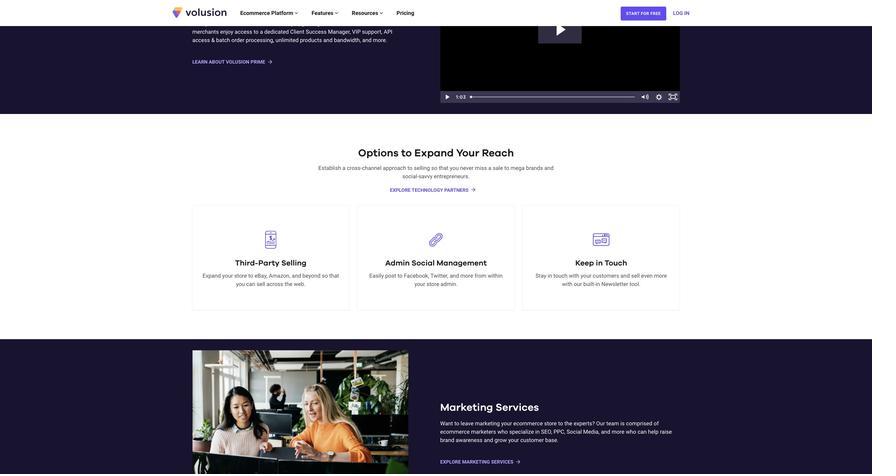 Task type: locate. For each thing, give the bounding box(es) containing it.
ecommerce
[[513, 421, 543, 428], [440, 429, 470, 436]]

arrow_forward for marketing
[[515, 460, 521, 466]]

angle down image
[[295, 10, 298, 15], [335, 10, 338, 15]]

that inside establish a cross-channel approach to selling so that you never miss a sale to mega brands and social-savvy entrepreneurs.
[[439, 165, 449, 172]]

2 vertical spatial with
[[562, 281, 573, 288]]

mega
[[511, 165, 525, 172]]

a up processing,
[[260, 29, 263, 35]]

1 horizontal spatial access
[[235, 29, 252, 35]]

explore
[[390, 188, 411, 193], [440, 460, 461, 466]]

dedicated
[[264, 29, 289, 35]]

to
[[248, 20, 253, 27], [321, 20, 326, 27], [254, 29, 259, 35], [401, 148, 412, 159], [408, 165, 413, 172], [504, 165, 509, 172], [248, 273, 253, 279], [398, 273, 403, 279], [454, 421, 459, 428], [558, 421, 563, 428]]

your left ebay,
[[222, 273, 233, 279]]

sell down ebay,
[[257, 281, 265, 288]]

store down third-
[[234, 273, 247, 279]]

and down our
[[601, 429, 610, 436]]

2 vertical spatial arrow_forward
[[515, 460, 521, 466]]

1 vertical spatial ecommerce
[[440, 429, 470, 436]]

and up web.
[[292, 273, 301, 279]]

0 horizontal spatial expand
[[203, 273, 221, 279]]

in left seo,
[[535, 429, 540, 436]]

prime up volusion's in the top of the page
[[321, 2, 351, 13]]

with
[[250, 2, 272, 13], [569, 273, 579, 279], [562, 281, 573, 288]]

2 vertical spatial the
[[565, 421, 572, 428]]

grow money image
[[259, 228, 283, 252]]

1 vertical spatial so
[[322, 273, 328, 279]]

within
[[488, 273, 503, 279]]

to inside expand your store to ebay, amazon, and beyond so that you can sell across the web.
[[248, 273, 253, 279]]

from
[[475, 273, 486, 279]]

a inside the take your online store to the next level by upgrading to volusion's prime plan. prime merchants enjoy access to a dedicated client success manager, vip support, api access & batch order processing, unlimited products and bandwidth, and more.
[[260, 29, 263, 35]]

with left our
[[562, 281, 573, 288]]

1 vertical spatial expand
[[203, 273, 221, 279]]

your up merchants
[[205, 20, 216, 27]]

0 horizontal spatial can
[[246, 281, 255, 288]]

comprised
[[626, 421, 652, 428]]

prime up vip
[[354, 20, 369, 27]]

reach
[[482, 148, 514, 159]]

with up next
[[250, 2, 272, 13]]

volusion
[[275, 2, 318, 13]]

1 horizontal spatial ecommerce
[[513, 421, 543, 428]]

so up the savvy
[[431, 165, 437, 172]]

who down comprised
[[626, 429, 636, 436]]

0 horizontal spatial the
[[254, 20, 262, 27]]

who up grow
[[498, 429, 508, 436]]

2 horizontal spatial prime
[[384, 20, 398, 27]]

volusion logo image
[[171, 7, 227, 18]]

the
[[254, 20, 262, 27], [285, 281, 292, 288], [565, 421, 572, 428]]

0 vertical spatial expand
[[414, 148, 454, 159]]

prime
[[251, 59, 265, 65]]

arrow_forward for options
[[470, 187, 477, 193]]

0 vertical spatial the
[[254, 20, 262, 27]]

more down is
[[612, 429, 625, 436]]

social
[[412, 260, 435, 268], [567, 429, 582, 436]]

who
[[498, 429, 508, 436], [626, 429, 636, 436]]

access up order
[[235, 29, 252, 35]]

to up 'ppc,'
[[558, 421, 563, 428]]

that right beyond
[[329, 273, 339, 279]]

0 vertical spatial ecommerce
[[513, 421, 543, 428]]

your
[[205, 20, 216, 27], [222, 273, 233, 279], [581, 273, 591, 279], [415, 281, 425, 288], [501, 421, 512, 428], [508, 438, 519, 444]]

sell
[[631, 273, 640, 279], [257, 281, 265, 288]]

prime up api
[[384, 20, 398, 27]]

0 horizontal spatial ecommerce
[[440, 429, 470, 436]]

store inside easily post to facebook, twitter, and more from within your store admin.
[[427, 281, 439, 288]]

the up 'ppc,'
[[565, 421, 572, 428]]

0 horizontal spatial you
[[236, 281, 245, 288]]

1 vertical spatial explore
[[440, 460, 461, 466]]

can
[[246, 281, 255, 288], [638, 429, 647, 436]]

store down twitter,
[[427, 281, 439, 288]]

&
[[211, 37, 215, 43]]

seo,
[[541, 429, 552, 436]]

0 vertical spatial explore
[[390, 188, 411, 193]]

and right brands
[[544, 165, 554, 172]]

angle down image up volusion's in the top of the page
[[335, 10, 338, 15]]

by
[[288, 20, 294, 27]]

your inside easily post to facebook, twitter, and more from within your store admin.
[[415, 281, 425, 288]]

0 vertical spatial sell
[[631, 273, 640, 279]]

1 horizontal spatial social
[[567, 429, 582, 436]]

newsletter
[[601, 281, 628, 288]]

1 vertical spatial that
[[329, 273, 339, 279]]

tool.
[[630, 281, 641, 288]]

brand
[[440, 438, 454, 444]]

marketing
[[462, 460, 490, 466]]

0 horizontal spatial social
[[412, 260, 435, 268]]

1 vertical spatial sell
[[257, 281, 265, 288]]

a
[[260, 29, 263, 35], [342, 165, 345, 172], [488, 165, 491, 172]]

more down "management"
[[460, 273, 473, 279]]

1 horizontal spatial who
[[626, 429, 636, 436]]

0 horizontal spatial access
[[192, 37, 210, 43]]

a left cross-
[[342, 165, 345, 172]]

awareness
[[456, 438, 483, 444]]

to right post
[[398, 273, 403, 279]]

0 horizontal spatial explore
[[390, 188, 411, 193]]

store right online
[[234, 20, 247, 27]]

can down ebay,
[[246, 281, 255, 288]]

1 horizontal spatial more
[[612, 429, 625, 436]]

0 horizontal spatial so
[[322, 273, 328, 279]]

pricing link
[[390, 3, 421, 24]]

sale
[[493, 165, 503, 172]]

to right want
[[454, 421, 459, 428]]

0 horizontal spatial a
[[260, 29, 263, 35]]

base.
[[545, 438, 559, 444]]

built-
[[583, 281, 596, 288]]

the left next
[[254, 20, 262, 27]]

social inside want to leave marketing your ecommerce store to the experts? our team is comprised of ecommerce marketers who specialize in seo, ppc, social media, and more who can help raise brand awareness and grow your customer base.
[[567, 429, 582, 436]]

merchants
[[192, 29, 219, 35]]

arrow_forward right partners
[[470, 187, 477, 193]]

0 vertical spatial you
[[450, 165, 459, 172]]

that up entrepreneurs.
[[439, 165, 449, 172]]

to up approach
[[401, 148, 412, 159]]

1 horizontal spatial the
[[285, 281, 292, 288]]

sell inside stay in touch with your customers and sell even more with our built-in newsletter tool.
[[631, 273, 640, 279]]

0 vertical spatial can
[[246, 281, 255, 288]]

sell up "tool."
[[631, 273, 640, 279]]

your down 'facebook,'
[[415, 281, 425, 288]]

bandwidth,
[[334, 37, 361, 43]]

2 horizontal spatial more
[[654, 273, 667, 279]]

store up seo,
[[544, 421, 557, 428]]

that
[[439, 165, 449, 172], [329, 273, 339, 279]]

0 horizontal spatial that
[[329, 273, 339, 279]]

1 vertical spatial you
[[236, 281, 245, 288]]

0 horizontal spatial angle down image
[[295, 10, 298, 15]]

1 vertical spatial arrow_forward
[[470, 187, 477, 193]]

a left the sale
[[488, 165, 491, 172]]

arrow_forward right the prime
[[267, 59, 273, 65]]

with up our
[[569, 273, 579, 279]]

expand inside expand your store to ebay, amazon, and beyond so that you can sell across the web.
[[203, 273, 221, 279]]

so
[[431, 165, 437, 172], [322, 273, 328, 279]]

customers
[[593, 273, 619, 279]]

admin social management
[[385, 260, 487, 268]]

to up processing,
[[254, 29, 259, 35]]

and down support,
[[362, 37, 372, 43]]

in inside want to leave marketing your ecommerce store to the experts? our team is comprised of ecommerce marketers who specialize in seo, ppc, social media, and more who can help raise brand awareness and grow your customer base.
[[535, 429, 540, 436]]

level
[[275, 20, 287, 27]]

vip
[[352, 29, 361, 35]]

1 angle down image from the left
[[295, 10, 298, 15]]

in right stay
[[548, 273, 552, 279]]

want to leave marketing your ecommerce store to the experts? our team is comprised of ecommerce marketers who specialize in seo, ppc, social media, and more who can help raise brand awareness and grow your customer base.
[[440, 421, 672, 444]]

touch
[[554, 273, 568, 279]]

keep in touch
[[575, 260, 627, 268]]

access
[[235, 29, 252, 35], [192, 37, 210, 43]]

in
[[596, 260, 603, 268], [548, 273, 552, 279], [596, 281, 600, 288], [535, 429, 540, 436]]

arrow_forward right services
[[515, 460, 521, 466]]

you
[[450, 165, 459, 172], [236, 281, 245, 288]]

0 vertical spatial arrow_forward
[[267, 59, 273, 65]]

1 horizontal spatial explore
[[440, 460, 461, 466]]

explore for marketing
[[440, 460, 461, 466]]

so inside expand your store to ebay, amazon, and beyond so that you can sell across the web.
[[322, 273, 328, 279]]

0 horizontal spatial who
[[498, 429, 508, 436]]

can down comprised
[[638, 429, 647, 436]]

1 vertical spatial with
[[569, 273, 579, 279]]

prime
[[321, 2, 351, 13], [354, 20, 369, 27], [384, 20, 398, 27]]

ebay,
[[255, 273, 267, 279]]

to left ebay,
[[248, 273, 253, 279]]

selling
[[281, 260, 307, 268]]

learn
[[192, 59, 208, 65]]

your up built-
[[581, 273, 591, 279]]

angle down image inside features link
[[335, 10, 338, 15]]

technology
[[412, 188, 443, 193]]

more right even
[[654, 273, 667, 279]]

0 horizontal spatial more
[[460, 273, 473, 279]]

1 vertical spatial access
[[192, 37, 210, 43]]

batch
[[216, 37, 230, 43]]

0 vertical spatial that
[[439, 165, 449, 172]]

you up entrepreneurs.
[[450, 165, 459, 172]]

1 horizontal spatial arrow_forward
[[470, 187, 477, 193]]

processing,
[[246, 37, 274, 43]]

your inside expand your store to ebay, amazon, and beyond so that you can sell across the web.
[[222, 273, 233, 279]]

the inside the take your online store to the next level by upgrading to volusion's prime plan. prime merchants enjoy access to a dedicated client success manager, vip support, api access & batch order processing, unlimited products and bandwidth, and more.
[[254, 20, 262, 27]]

upgrading
[[295, 20, 320, 27]]

you inside expand your store to ebay, amazon, and beyond so that you can sell across the web.
[[236, 281, 245, 288]]

so right beyond
[[322, 273, 328, 279]]

even
[[641, 273, 653, 279]]

ecommerce up brand
[[440, 429, 470, 436]]

0 vertical spatial so
[[431, 165, 437, 172]]

is
[[620, 421, 625, 428]]

1 vertical spatial the
[[285, 281, 292, 288]]

angle down image for features
[[335, 10, 338, 15]]

you down third-
[[236, 281, 245, 288]]

0 vertical spatial social
[[412, 260, 435, 268]]

1 horizontal spatial angle down image
[[335, 10, 338, 15]]

1 horizontal spatial can
[[638, 429, 647, 436]]

ecommerce up specialize
[[513, 421, 543, 428]]

admin.
[[441, 281, 458, 288]]

store
[[234, 20, 247, 27], [234, 273, 247, 279], [427, 281, 439, 288], [544, 421, 557, 428]]

management
[[437, 260, 487, 268]]

to down ecommerce
[[248, 20, 253, 27]]

1 vertical spatial can
[[638, 429, 647, 436]]

social up 'facebook,'
[[412, 260, 435, 268]]

1 vertical spatial social
[[567, 429, 582, 436]]

access down merchants
[[192, 37, 210, 43]]

2 angle down image from the left
[[335, 10, 338, 15]]

1 horizontal spatial you
[[450, 165, 459, 172]]

2 horizontal spatial the
[[565, 421, 572, 428]]

to down 'features'
[[321, 20, 326, 27]]

explore inside explore technology partners arrow_forward
[[390, 188, 411, 193]]

can inside want to leave marketing your ecommerce store to the experts? our team is comprised of ecommerce marketers who specialize in seo, ppc, social media, and more who can help raise brand awareness and grow your customer base.
[[638, 429, 647, 436]]

explore down social-
[[390, 188, 411, 193]]

social down experts? at the right bottom of page
[[567, 429, 582, 436]]

start for free link
[[621, 6, 666, 20]]

and up admin.
[[450, 273, 459, 279]]

marketing
[[440, 403, 493, 414]]

2 horizontal spatial arrow_forward
[[515, 460, 521, 466]]

1 horizontal spatial that
[[439, 165, 449, 172]]

our
[[596, 421, 605, 428]]

the left web.
[[285, 281, 292, 288]]

explore down brand
[[440, 460, 461, 466]]

1 horizontal spatial sell
[[631, 273, 640, 279]]

marketing services
[[440, 403, 539, 414]]

angle down image right platform on the left of the page
[[295, 10, 298, 15]]

0 horizontal spatial sell
[[257, 281, 265, 288]]

learn about volusion prime arrow_forward
[[192, 59, 273, 65]]

angle down image inside ecommerce platform link
[[295, 10, 298, 15]]

can inside expand your store to ebay, amazon, and beyond so that you can sell across the web.
[[246, 281, 255, 288]]

1 horizontal spatial so
[[431, 165, 437, 172]]

explore inside explore marketing services arrow_forward
[[440, 460, 461, 466]]

and up "tool."
[[621, 273, 630, 279]]

leave
[[461, 421, 474, 428]]

features
[[312, 10, 335, 16]]

stay
[[536, 273, 546, 279]]



Task type: describe. For each thing, give the bounding box(es) containing it.
business check image
[[192, 351, 408, 475]]

your inside the take your online store to the next level by upgrading to volusion's prime plan. prime merchants enjoy access to a dedicated client success manager, vip support, api access & batch order processing, unlimited products and bandwidth, and more.
[[205, 20, 216, 27]]

amazon,
[[269, 273, 290, 279]]

third-party selling
[[235, 260, 307, 268]]

stay in touch with your customers and sell even more with our built-in newsletter tool.
[[536, 273, 667, 288]]

more inside want to leave marketing your ecommerce store to the experts? our team is comprised of ecommerce marketers who specialize in seo, ppc, social media, and more who can help raise brand awareness and grow your customer base.
[[612, 429, 625, 436]]

start for free
[[626, 11, 661, 16]]

0 horizontal spatial prime
[[321, 2, 351, 13]]

1 horizontal spatial prime
[[354, 20, 369, 27]]

and inside establish a cross-channel approach to selling so that you never miss a sale to mega brands and social-savvy entrepreneurs.
[[544, 165, 554, 172]]

of
[[654, 421, 659, 428]]

to inside easily post to facebook, twitter, and more from within your store admin.
[[398, 273, 403, 279]]

store inside want to leave marketing your ecommerce store to the experts? our team is comprised of ecommerce marketers who specialize in seo, ppc, social media, and more who can help raise brand awareness and grow your customer base.
[[544, 421, 557, 428]]

scalability
[[192, 2, 247, 13]]

success
[[306, 29, 327, 35]]

store inside expand your store to ebay, amazon, and beyond so that you can sell across the web.
[[234, 273, 247, 279]]

channel
[[362, 165, 382, 172]]

resources link
[[345, 3, 390, 24]]

explore for options
[[390, 188, 411, 193]]

pricing
[[397, 10, 414, 16]]

web.
[[294, 281, 306, 288]]

ppc,
[[554, 429, 565, 436]]

angle down image for ecommerce platform
[[295, 10, 298, 15]]

services
[[491, 460, 513, 466]]

free
[[651, 11, 661, 16]]

that inside expand your store to ebay, amazon, and beyond so that you can sell across the web.
[[329, 273, 339, 279]]

plan.
[[370, 20, 382, 27]]

2 who from the left
[[626, 429, 636, 436]]

platform
[[271, 10, 293, 16]]

more inside easily post to facebook, twitter, and more from within your store admin.
[[460, 273, 473, 279]]

you inside establish a cross-channel approach to selling so that you never miss a sale to mega brands and social-savvy entrepreneurs.
[[450, 165, 459, 172]]

grow
[[495, 438, 507, 444]]

to up social-
[[408, 165, 413, 172]]

your down specialize
[[508, 438, 519, 444]]

0 vertical spatial access
[[235, 29, 252, 35]]

options to expand your reach
[[358, 148, 514, 159]]

miss
[[475, 165, 487, 172]]

about
[[209, 59, 225, 65]]

take
[[192, 20, 204, 27]]

more inside stay in touch with your customers and sell even more with our built-in newsletter tool.
[[654, 273, 667, 279]]

in up customers
[[596, 260, 603, 268]]

log
[[673, 10, 683, 16]]

social-
[[402, 173, 419, 180]]

marketers
[[471, 429, 496, 436]]

party
[[258, 260, 279, 268]]

selling
[[414, 165, 430, 172]]

services
[[496, 403, 539, 414]]

facebook,
[[404, 273, 429, 279]]

log in
[[673, 10, 690, 16]]

products
[[300, 37, 322, 43]]

never
[[460, 165, 474, 172]]

specialize
[[509, 429, 534, 436]]

0 vertical spatial with
[[250, 2, 272, 13]]

grow link image
[[424, 228, 448, 252]]

in
[[684, 10, 690, 16]]

the inside want to leave marketing your ecommerce store to the experts? our team is comprised of ecommerce marketers who specialize in seo, ppc, social media, and more who can help raise brand awareness and grow your customer base.
[[565, 421, 572, 428]]

start
[[626, 11, 640, 16]]

scalability with volusion prime
[[192, 2, 351, 13]]

team
[[606, 421, 619, 428]]

media,
[[583, 429, 600, 436]]

enjoy
[[220, 29, 233, 35]]

and down marketers
[[484, 438, 493, 444]]

post
[[385, 273, 396, 279]]

support,
[[362, 29, 382, 35]]

and inside stay in touch with your customers and sell even more with our built-in newsletter tool.
[[621, 273, 630, 279]]

and inside easily post to facebook, twitter, and more from within your store admin.
[[450, 273, 459, 279]]

establish a cross-channel approach to selling so that you never miss a sale to mega brands and social-savvy entrepreneurs.
[[318, 165, 554, 180]]

help
[[648, 429, 659, 436]]

1 horizontal spatial expand
[[414, 148, 454, 159]]

to right the sale
[[504, 165, 509, 172]]

store inside the take your online store to the next level by upgrading to volusion's prime plan. prime merchants enjoy access to a dedicated client success manager, vip support, api access & batch order processing, unlimited products and bandwidth, and more.
[[234, 20, 247, 27]]

entrepreneurs.
[[434, 173, 470, 180]]

for
[[641, 11, 649, 16]]

cross-
[[347, 165, 362, 172]]

more.
[[373, 37, 387, 43]]

partners
[[444, 188, 469, 193]]

and down manager, at the left top of the page
[[323, 37, 333, 43]]

unlimited
[[276, 37, 299, 43]]

want
[[440, 421, 453, 428]]

keep in touch image
[[589, 228, 613, 252]]

1 horizontal spatial a
[[342, 165, 345, 172]]

ecommerce platform link
[[234, 3, 305, 24]]

ecommerce
[[240, 10, 270, 16]]

in down customers
[[596, 281, 600, 288]]

api
[[384, 29, 392, 35]]

ecommerce platform
[[240, 10, 295, 16]]

volusion
[[226, 59, 249, 65]]

customer
[[520, 438, 544, 444]]

features link
[[305, 3, 345, 24]]

touch
[[605, 260, 627, 268]]

video element
[[440, 0, 680, 103]]

expand your store to ebay, amazon, and beyond so that you can sell across the web.
[[203, 273, 339, 288]]

2 horizontal spatial a
[[488, 165, 491, 172]]

your
[[456, 148, 479, 159]]

the inside expand your store to ebay, amazon, and beyond so that you can sell across the web.
[[285, 281, 292, 288]]

your inside stay in touch with your customers and sell even more with our built-in newsletter tool.
[[581, 273, 591, 279]]

sell inside expand your store to ebay, amazon, and beyond so that you can sell across the web.
[[257, 281, 265, 288]]

explore technology partners arrow_forward
[[390, 187, 477, 193]]

so inside establish a cross-channel approach to selling so that you never miss a sale to mega brands and social-savvy entrepreneurs.
[[431, 165, 437, 172]]

0 horizontal spatial arrow_forward
[[267, 59, 273, 65]]

beyond
[[302, 273, 321, 279]]

log in link
[[673, 3, 690, 24]]

your up specialize
[[501, 421, 512, 428]]

and inside expand your store to ebay, amazon, and beyond so that you can sell across the web.
[[292, 273, 301, 279]]

explore marketing services arrow_forward
[[440, 460, 521, 466]]

twitter,
[[430, 273, 448, 279]]

raise
[[660, 429, 672, 436]]

establish
[[318, 165, 341, 172]]

1 who from the left
[[498, 429, 508, 436]]

resources
[[352, 10, 380, 16]]

online
[[218, 20, 233, 27]]

angle down image
[[380, 10, 383, 15]]

next
[[263, 20, 274, 27]]



Task type: vqa. For each thing, say whether or not it's contained in the screenshot.
Try
no



